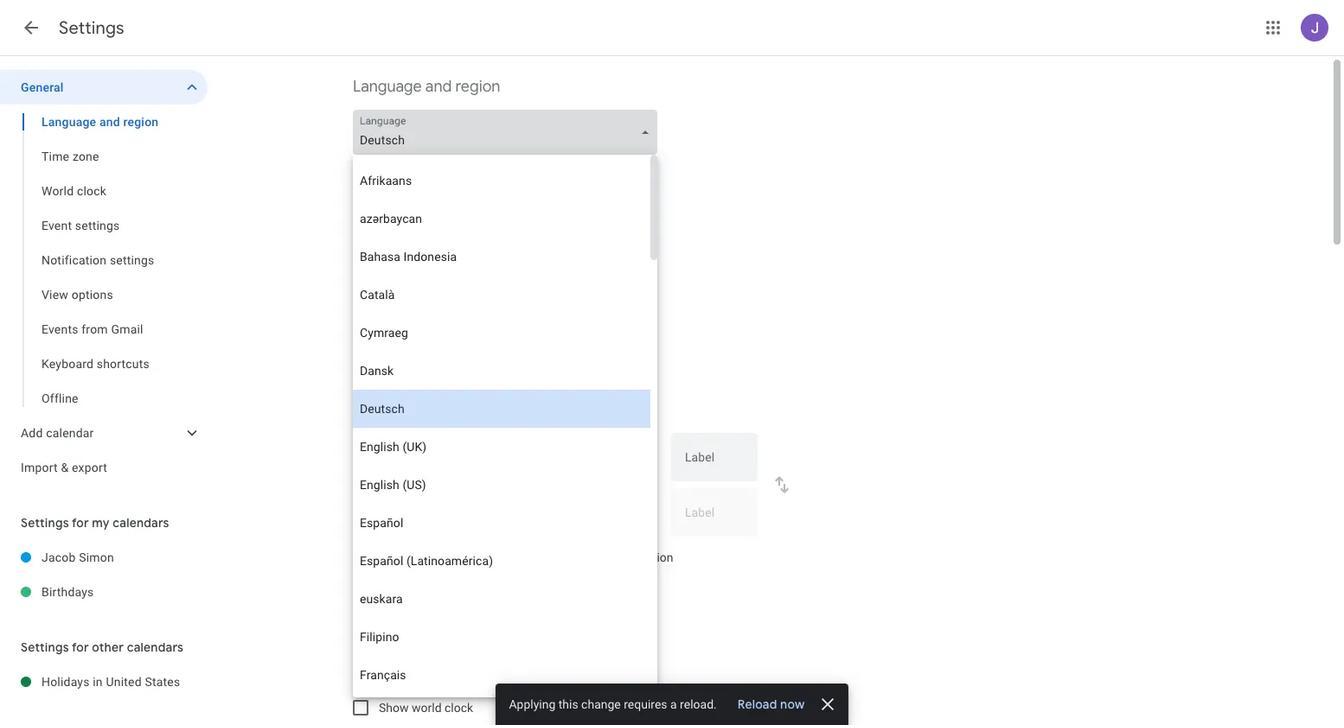 Task type: locate. For each thing, give the bounding box(es) containing it.
time zone
[[42, 150, 99, 163], [353, 369, 425, 389]]

1 horizontal spatial and
[[425, 77, 452, 97]]

0 vertical spatial settings
[[59, 17, 124, 39]]

simon
[[79, 551, 114, 565]]

import
[[21, 461, 58, 475]]

time up the english (uk)‎ "option"
[[480, 406, 504, 419]]

settings right the go back "icon"
[[59, 17, 124, 39]]

2 to from the left
[[575, 551, 586, 565]]

calendar
[[494, 586, 535, 598]]

group
[[0, 105, 208, 416]]

world clock
[[42, 184, 106, 198], [353, 665, 435, 685]]

español (latinoamérica)‎ option
[[353, 542, 650, 580]]

1 vertical spatial and
[[99, 115, 120, 129]]

settings up jacob
[[21, 515, 69, 531]]

settings for notification settings
[[110, 253, 154, 267]]

offline
[[42, 392, 78, 406]]

0 horizontal spatial world clock
[[42, 184, 106, 198]]

and
[[425, 77, 452, 97], [99, 115, 120, 129]]

settings
[[59, 17, 124, 39], [21, 515, 69, 531], [21, 640, 69, 656]]

None field
[[353, 110, 664, 155]]

this
[[559, 698, 579, 712]]

0 vertical spatial world
[[42, 184, 74, 198]]

time zone up event settings
[[42, 150, 99, 163]]

cymraeg option
[[353, 314, 650, 352]]

primary
[[475, 551, 516, 565]]

clock up show world clock
[[398, 665, 435, 685]]

reload.
[[680, 698, 717, 712]]

1 vertical spatial time
[[519, 551, 543, 565]]

world
[[42, 184, 74, 198], [353, 665, 394, 685]]

1 vertical spatial language and region
[[42, 115, 159, 129]]

more
[[381, 586, 405, 598]]

clock up event settings
[[77, 184, 106, 198]]

0 vertical spatial world clock
[[42, 184, 106, 198]]

applying
[[509, 698, 556, 712]]

1 horizontal spatial world
[[353, 665, 394, 685]]

settings up options
[[110, 253, 154, 267]]

general
[[21, 80, 64, 94]]

across
[[568, 586, 600, 598]]

clock right world
[[445, 701, 473, 715]]

my up jacob simon tree item
[[92, 515, 110, 531]]

2 for from the top
[[72, 640, 89, 656]]

0 horizontal spatial language and region
[[42, 115, 159, 129]]

clock
[[77, 184, 106, 198], [398, 665, 435, 685], [445, 701, 473, 715]]

time right primary on the bottom left
[[519, 551, 543, 565]]

display
[[379, 406, 418, 419]]

now
[[781, 697, 805, 713]]

my right the update
[[456, 551, 472, 565]]

about
[[408, 586, 434, 598]]

1 vertical spatial language
[[42, 115, 96, 129]]

reload now
[[738, 697, 805, 713]]

Label for secondary time zone. text field
[[685, 507, 744, 531]]

2 vertical spatial settings
[[21, 640, 69, 656]]

settings up holidays
[[21, 640, 69, 656]]

0 horizontal spatial clock
[[77, 184, 106, 198]]

0 vertical spatial time zone
[[42, 150, 99, 163]]

to left current
[[575, 551, 586, 565]]

1 horizontal spatial language
[[353, 77, 422, 97]]

1 vertical spatial time zone
[[353, 369, 425, 389]]

language and region inside group
[[42, 115, 159, 129]]

english (uk)‎ option
[[353, 428, 650, 466]]

shortcuts
[[97, 357, 150, 371]]

dansk option
[[353, 352, 650, 390]]

united
[[106, 675, 142, 689]]

settings up notification settings
[[75, 219, 120, 233]]

0 vertical spatial region
[[455, 77, 500, 97]]

1 vertical spatial settings
[[21, 515, 69, 531]]

keyboard
[[42, 357, 94, 371]]

0 vertical spatial time
[[480, 406, 504, 419]]

calendars for settings for other calendars
[[127, 640, 183, 656]]

to right ask
[[402, 551, 413, 565]]

zone
[[73, 150, 99, 163], [390, 369, 425, 389], [507, 406, 533, 419], [546, 551, 572, 565]]

français (canada)‎ option
[[353, 694, 650, 726]]

calendars up 'states'
[[127, 640, 183, 656]]

1 horizontal spatial to
[[575, 551, 586, 565]]

1 horizontal spatial time zone
[[353, 369, 425, 389]]

calendars
[[113, 515, 169, 531], [127, 640, 183, 656]]

for up the jacob simon
[[72, 515, 89, 531]]

tree
[[0, 70, 208, 485]]

0 horizontal spatial time
[[42, 150, 69, 163]]

time
[[480, 406, 504, 419], [519, 551, 543, 565]]

1 vertical spatial clock
[[398, 665, 435, 685]]

1 vertical spatial settings
[[110, 253, 154, 267]]

calendars up jacob simon tree item
[[113, 515, 169, 531]]

time
[[42, 150, 69, 163], [353, 369, 387, 389]]

tree containing general
[[0, 70, 208, 485]]

Label for primary time zone. text field
[[685, 451, 744, 476]]

1 horizontal spatial time
[[519, 551, 543, 565]]

0 vertical spatial settings
[[75, 219, 120, 233]]

0 horizontal spatial time
[[480, 406, 504, 419]]

1 horizontal spatial language and region
[[353, 77, 500, 97]]

view options
[[42, 288, 113, 302]]

2 horizontal spatial clock
[[445, 701, 473, 715]]

1 for from the top
[[72, 515, 89, 531]]

add
[[21, 426, 43, 440]]

settings for settings for other calendars
[[21, 640, 69, 656]]

export
[[72, 461, 107, 475]]

language list box
[[353, 155, 650, 726]]

reload now button
[[731, 696, 812, 714]]

zone up works
[[546, 551, 572, 565]]

0 horizontal spatial region
[[123, 115, 159, 129]]

0 horizontal spatial and
[[99, 115, 120, 129]]

other
[[92, 640, 124, 656]]

reload
[[738, 697, 778, 713]]

google
[[459, 586, 492, 598]]

go back image
[[21, 17, 42, 38]]

location
[[630, 551, 673, 565]]

world clock up event settings
[[42, 184, 106, 198]]

settings
[[75, 219, 120, 233], [110, 253, 154, 267]]

time up event
[[42, 150, 69, 163]]

settings for event settings
[[75, 219, 120, 233]]

to
[[402, 551, 413, 565], [575, 551, 586, 565]]

settings heading
[[59, 17, 124, 39]]

region
[[455, 77, 500, 97], [123, 115, 159, 129]]

time zone up display
[[353, 369, 425, 389]]

birthdays
[[42, 586, 94, 599]]

group containing language and region
[[0, 105, 208, 416]]

1 vertical spatial for
[[72, 640, 89, 656]]

for
[[72, 515, 89, 531], [72, 640, 89, 656]]

time up display
[[353, 369, 387, 389]]

general tree item
[[0, 70, 208, 105]]

world up event
[[42, 184, 74, 198]]

from
[[82, 323, 108, 336]]

a
[[671, 698, 677, 712]]

learn more about how google calendar works across
[[353, 586, 602, 598]]

my
[[92, 515, 110, 531], [456, 551, 472, 565]]

1 vertical spatial time
[[353, 369, 387, 389]]

1 vertical spatial region
[[123, 115, 159, 129]]

0 horizontal spatial world
[[42, 184, 74, 198]]

0 vertical spatial my
[[92, 515, 110, 531]]

english (us)‎ option
[[353, 466, 650, 504]]

states
[[145, 675, 180, 689]]

1 vertical spatial calendars
[[127, 640, 183, 656]]

holidays in united states tree item
[[0, 665, 208, 700]]

world clock up show at the bottom left of the page
[[353, 665, 435, 685]]

for left other
[[72, 640, 89, 656]]

language and region
[[353, 77, 500, 97], [42, 115, 159, 129]]

world up show at the bottom left of the page
[[353, 665, 394, 685]]

holidays
[[42, 675, 90, 689]]

0 vertical spatial and
[[425, 77, 452, 97]]

ask
[[379, 551, 399, 565]]

0 vertical spatial calendars
[[113, 515, 169, 531]]

region inside group
[[123, 115, 159, 129]]

1 vertical spatial world clock
[[353, 665, 435, 685]]

deutsch option
[[353, 390, 650, 428]]

language
[[353, 77, 422, 97], [42, 115, 96, 129]]

1 horizontal spatial my
[[456, 551, 472, 565]]

0 vertical spatial for
[[72, 515, 89, 531]]

and inside group
[[99, 115, 120, 129]]

0 horizontal spatial to
[[402, 551, 413, 565]]



Task type: describe. For each thing, give the bounding box(es) containing it.
notification settings
[[42, 253, 154, 267]]

ask to update my primary time zone to current location
[[379, 551, 673, 565]]

1 horizontal spatial time
[[353, 369, 387, 389]]

jacob
[[42, 551, 76, 565]]

birthdays link
[[42, 575, 208, 610]]

&
[[61, 461, 69, 475]]

zone up the english (uk)‎ "option"
[[507, 406, 533, 419]]

works
[[538, 586, 566, 598]]

0 vertical spatial language and region
[[353, 77, 500, 97]]

1 vertical spatial world
[[353, 665, 394, 685]]

show world clock
[[379, 701, 473, 715]]

jacob simon tree item
[[0, 541, 208, 575]]

notification
[[42, 253, 107, 267]]

change
[[582, 698, 621, 712]]

applying this change requires a reload.
[[509, 698, 717, 712]]

calendar
[[46, 426, 94, 440]]

events
[[42, 323, 78, 336]]

zone up display
[[390, 369, 425, 389]]

calendars for settings for my calendars
[[113, 515, 169, 531]]

1 horizontal spatial clock
[[398, 665, 435, 685]]

azərbaycan option
[[353, 200, 650, 238]]

0 vertical spatial language
[[353, 77, 422, 97]]

for for my
[[72, 515, 89, 531]]

euskara option
[[353, 580, 650, 618]]

filipino option
[[353, 618, 650, 656]]

secondary
[[421, 406, 477, 419]]

0 horizontal spatial my
[[92, 515, 110, 531]]

jacob simon
[[42, 551, 114, 565]]

0 horizontal spatial language
[[42, 115, 96, 129]]

1 to from the left
[[402, 551, 413, 565]]

bahasa indonesia option
[[353, 238, 650, 276]]

show
[[379, 701, 409, 715]]

how
[[437, 586, 456, 598]]

settings for settings for my calendars
[[21, 515, 69, 531]]

français option
[[353, 656, 650, 694]]

event settings
[[42, 219, 120, 233]]

0 vertical spatial clock
[[77, 184, 106, 198]]

1 horizontal spatial world clock
[[353, 665, 435, 685]]

holidays in united states
[[42, 675, 180, 689]]

afrikaans option
[[353, 162, 650, 200]]

català option
[[353, 276, 650, 314]]

learn
[[353, 586, 379, 598]]

in
[[93, 675, 103, 689]]

español option
[[353, 504, 650, 542]]

holidays in united states link
[[42, 665, 208, 700]]

1 vertical spatial my
[[456, 551, 472, 565]]

settings for settings
[[59, 17, 124, 39]]

settings for my calendars tree
[[0, 541, 208, 610]]

requires
[[624, 698, 668, 712]]

gmail
[[111, 323, 143, 336]]

current
[[589, 551, 627, 565]]

1 horizontal spatial region
[[455, 77, 500, 97]]

2 vertical spatial clock
[[445, 701, 473, 715]]

event
[[42, 219, 72, 233]]

view
[[42, 288, 68, 302]]

import & export
[[21, 461, 107, 475]]

for for other
[[72, 640, 89, 656]]

0 vertical spatial time
[[42, 150, 69, 163]]

0 horizontal spatial time zone
[[42, 150, 99, 163]]

keyboard shortcuts
[[42, 357, 150, 371]]

events from gmail
[[42, 323, 143, 336]]

world clock inside group
[[42, 184, 106, 198]]

birthdays tree item
[[0, 575, 208, 610]]

zone up event settings
[[73, 150, 99, 163]]

add calendar
[[21, 426, 94, 440]]

settings for other calendars
[[21, 640, 183, 656]]

options
[[72, 288, 113, 302]]

update
[[416, 551, 453, 565]]

world
[[412, 701, 442, 715]]

display secondary time zone
[[379, 406, 533, 419]]

settings for my calendars
[[21, 515, 169, 531]]



Task type: vqa. For each thing, say whether or not it's contained in the screenshot.
Invite others in the bottom of the page
no



